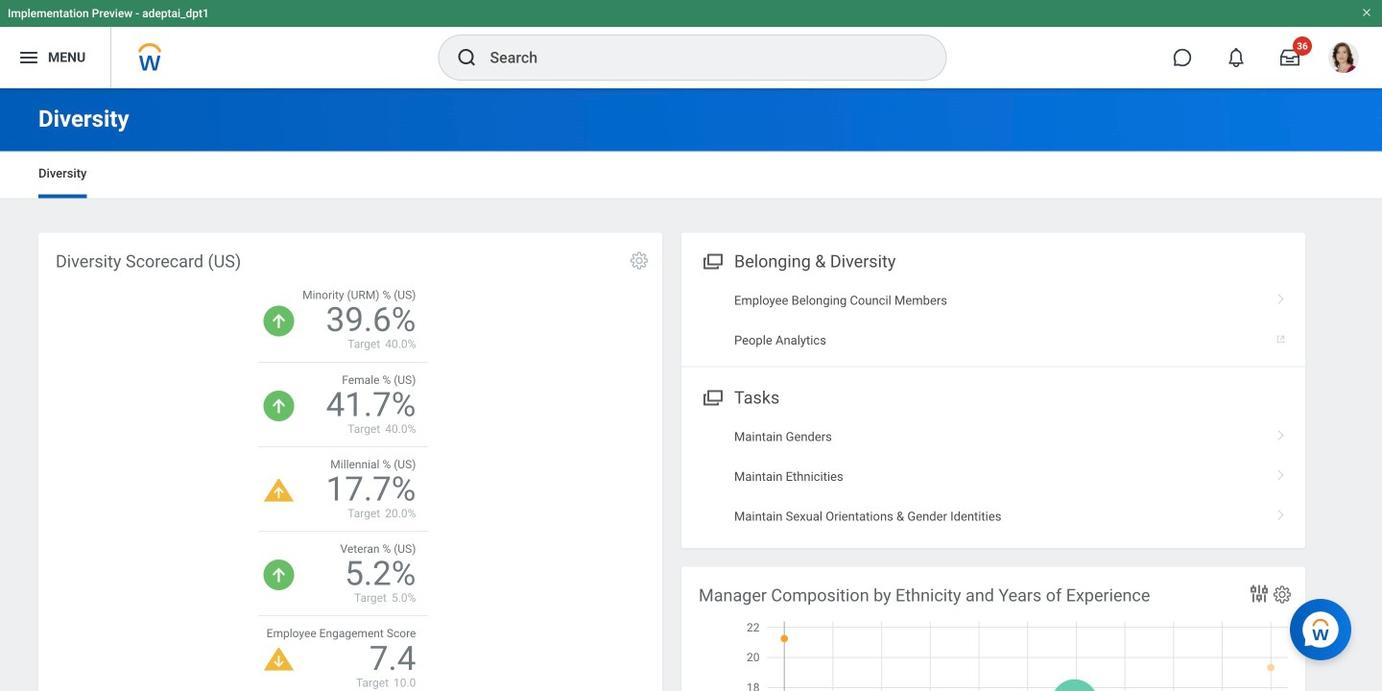 Task type: locate. For each thing, give the bounding box(es) containing it.
notifications large image
[[1227, 48, 1247, 67]]

1 vertical spatial chevron right image
[[1270, 503, 1295, 522]]

banner
[[0, 0, 1383, 88]]

up good image down up good icon
[[264, 391, 294, 421]]

up good image
[[264, 391, 294, 421], [264, 560, 294, 591]]

0 vertical spatial up good image
[[264, 391, 294, 421]]

configure manager composition by ethnicity and years of experience image
[[1273, 584, 1294, 606]]

main content
[[0, 88, 1383, 691]]

1 vertical spatial up good image
[[264, 560, 294, 591]]

list for menu group icon
[[682, 417, 1306, 537]]

0 vertical spatial chevron right image
[[1270, 423, 1295, 442]]

list
[[682, 281, 1306, 361], [682, 417, 1306, 537]]

Search Workday  search field
[[490, 36, 907, 79]]

chevron right image
[[1270, 423, 1295, 442], [1270, 503, 1295, 522]]

0 vertical spatial list
[[682, 281, 1306, 361]]

1 chevron right image from the top
[[1270, 287, 1295, 306]]

2 list from the top
[[682, 417, 1306, 537]]

chevron right image
[[1270, 287, 1295, 306], [1270, 463, 1295, 482]]

1 list from the top
[[682, 281, 1306, 361]]

1 vertical spatial chevron right image
[[1270, 463, 1295, 482]]

up good image up down warning icon
[[264, 560, 294, 591]]

menu group image
[[699, 384, 725, 410]]

0 vertical spatial chevron right image
[[1270, 287, 1295, 306]]

2 up good image from the top
[[264, 560, 294, 591]]

1 vertical spatial list
[[682, 417, 1306, 537]]



Task type: vqa. For each thing, say whether or not it's contained in the screenshot.
menu group image's 'list'
yes



Task type: describe. For each thing, give the bounding box(es) containing it.
down warning image
[[264, 648, 294, 672]]

close environment banner image
[[1362, 7, 1373, 18]]

diversity scorecard (us) element
[[38, 233, 663, 691]]

up good image
[[264, 306, 294, 337]]

up warning image
[[264, 479, 294, 502]]

manager composition by ethnicity and years of experience element
[[682, 567, 1306, 691]]

justify image
[[17, 46, 40, 69]]

configure diversity scorecard (us) image
[[629, 250, 650, 271]]

configure and view chart data image
[[1249, 582, 1272, 606]]

1 chevron right image from the top
[[1270, 423, 1295, 442]]

menu group image
[[699, 247, 725, 273]]

2 chevron right image from the top
[[1270, 503, 1295, 522]]

profile logan mcneil image
[[1329, 42, 1360, 77]]

list for menu group image
[[682, 281, 1306, 361]]

inbox large image
[[1281, 48, 1300, 67]]

2 chevron right image from the top
[[1270, 463, 1295, 482]]

ext link image
[[1275, 327, 1295, 346]]

search image
[[456, 46, 479, 69]]

1 up good image from the top
[[264, 391, 294, 421]]



